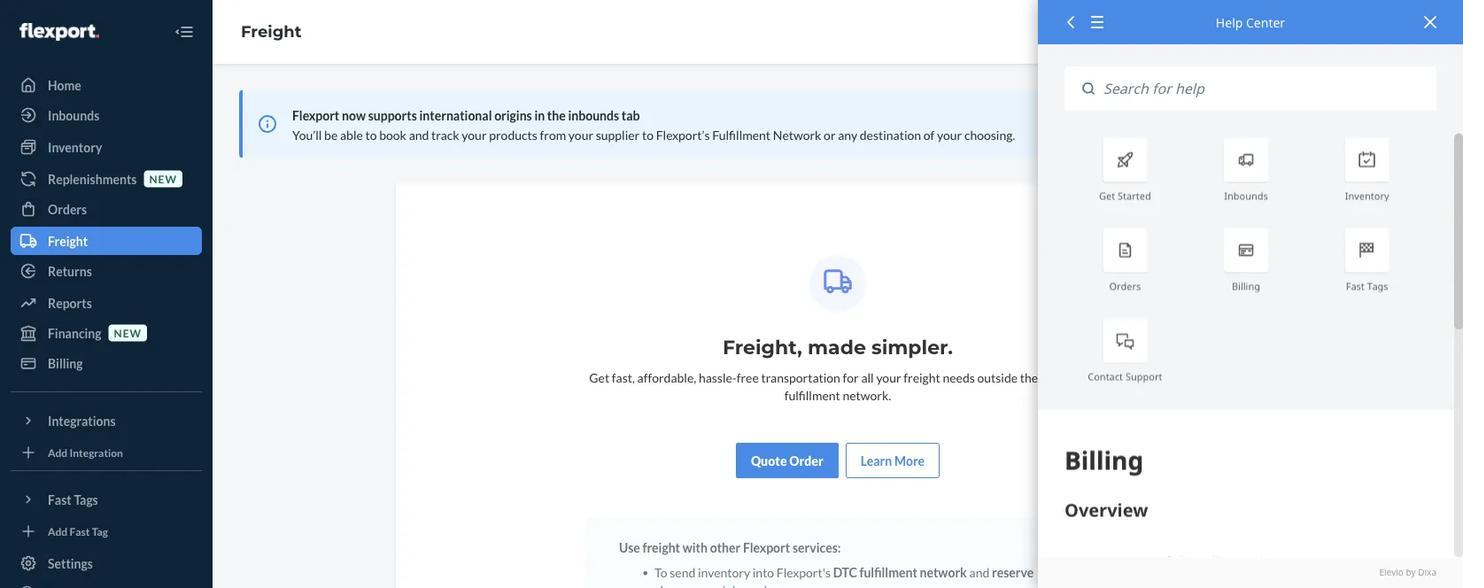 Task type: describe. For each thing, give the bounding box(es) containing it.
network.
[[843, 388, 892, 403]]

inventory inside inventory link
[[48, 140, 102, 155]]

supplier
[[596, 127, 640, 142]]

free
[[737, 370, 759, 385]]

1 horizontal spatial fulfillment
[[860, 565, 918, 580]]

to
[[655, 565, 668, 580]]

use freight with other flexport services:
[[619, 540, 841, 555]]

in
[[535, 108, 545, 123]]

1 to from the left
[[365, 127, 377, 142]]

affordable,
[[638, 370, 697, 385]]

0 vertical spatial freight link
[[241, 22, 302, 41]]

help
[[1216, 14, 1243, 31]]

tag
[[92, 525, 108, 538]]

freight, made simpler.
[[723, 335, 953, 359]]

orders inside 'link'
[[48, 202, 87, 217]]

storage
[[655, 583, 696, 588]]

quote order button
[[736, 443, 839, 478]]

inventory link
[[11, 133, 202, 161]]

home link
[[11, 71, 202, 99]]

add fast tag link
[[11, 521, 202, 542]]

network
[[920, 565, 967, 580]]

international
[[420, 108, 492, 123]]

1 horizontal spatial flexport
[[743, 540, 791, 555]]

support
[[1126, 370, 1163, 383]]

learn more button
[[861, 452, 925, 470]]

your down inbounds
[[569, 127, 594, 142]]

dtc
[[834, 565, 858, 580]]

Search search field
[[1095, 66, 1437, 111]]

quote order
[[751, 453, 824, 468]]

0 horizontal spatial billing
[[48, 356, 83, 371]]

center
[[1247, 14, 1286, 31]]

help center
[[1216, 14, 1286, 31]]

from
[[540, 127, 566, 142]]

inventory
[[698, 565, 751, 580]]

by
[[1407, 567, 1416, 579]]

integration
[[70, 446, 123, 459]]

1 vertical spatial and
[[970, 565, 990, 580]]

settings link
[[11, 549, 202, 578]]

new for financing
[[114, 326, 142, 339]]

orders link
[[11, 195, 202, 223]]

all
[[862, 370, 874, 385]]

0 vertical spatial billing
[[1232, 279, 1261, 293]]

origins
[[495, 108, 532, 123]]

more
[[895, 453, 925, 468]]

into
[[753, 565, 775, 580]]

started
[[1118, 189, 1152, 202]]

flexport's
[[777, 565, 831, 580]]

elevio by dixa
[[1380, 567, 1437, 579]]

flexport's
[[656, 127, 710, 142]]

the inside flexport now supports international origins in the inbounds tab you'll be able to book and track your products from your supplier to flexport's fulfillment network or any destination of your choosing.
[[547, 108, 566, 123]]

replenishments
[[48, 171, 137, 187]]

your right of
[[937, 127, 962, 142]]

returns link
[[11, 257, 202, 285]]

send
[[670, 565, 696, 580]]

and inside flexport now supports international origins in the inbounds tab you'll be able to book and track your products from your supplier to flexport's fulfillment network or any destination of your choosing.
[[409, 127, 429, 142]]

hassle-
[[699, 370, 737, 385]]

1 vertical spatial freight
[[643, 540, 681, 555]]

get started
[[1100, 189, 1152, 202]]

tab
[[622, 108, 640, 123]]

add integration
[[48, 446, 123, 459]]

elevio by dixa link
[[1065, 567, 1437, 579]]

flexport inside get fast, affordable, hassle-free transportation for all your freight needs outside the flexport fulfillment network.
[[1041, 370, 1087, 385]]

to send inventory into flexport's dtc fulfillment network and
[[655, 565, 992, 580]]

get for get started
[[1100, 189, 1116, 202]]

the inside get fast, affordable, hassle-free transportation for all your freight needs outside the flexport fulfillment network.
[[1021, 370, 1039, 385]]

products
[[489, 127, 538, 142]]

1 vertical spatial inbounds
[[1225, 189, 1269, 202]]

contact support
[[1088, 370, 1163, 383]]

elevio
[[1380, 567, 1404, 579]]

reserve
[[992, 565, 1034, 580]]

flexport inside flexport now supports international origins in the inbounds tab you'll be able to book and track your products from your supplier to flexport's fulfillment network or any destination of your choosing.
[[292, 108, 340, 123]]

services:
[[793, 540, 841, 555]]

get fast, affordable, hassle-free transportation for all your freight needs outside the flexport fulfillment network.
[[589, 370, 1087, 403]]

destination
[[860, 127, 922, 142]]

fast,
[[612, 370, 635, 385]]

any
[[838, 127, 858, 142]]



Task type: vqa. For each thing, say whether or not it's contained in the screenshot.
Wholesale Orders link
no



Task type: locate. For each thing, give the bounding box(es) containing it.
add up settings
[[48, 525, 68, 538]]

0 horizontal spatial fast tags
[[48, 492, 98, 507]]

get left fast,
[[589, 370, 610, 385]]

freight up returns
[[48, 233, 88, 249]]

simpler.
[[872, 335, 953, 359]]

1 horizontal spatial billing
[[1232, 279, 1261, 293]]

0 horizontal spatial new
[[114, 326, 142, 339]]

0 horizontal spatial the
[[547, 108, 566, 123]]

1 horizontal spatial the
[[1021, 370, 1039, 385]]

0 vertical spatial new
[[149, 172, 177, 185]]

0 vertical spatial the
[[547, 108, 566, 123]]

new
[[149, 172, 177, 185], [114, 326, 142, 339]]

fulfillment right the dtc
[[860, 565, 918, 580]]

get inside get fast, affordable, hassle-free transportation for all your freight needs outside the flexport fulfillment network.
[[589, 370, 610, 385]]

reserve storage
[[655, 565, 1034, 588]]

network
[[773, 127, 822, 142]]

1 vertical spatial billing
[[48, 356, 83, 371]]

learn more link
[[846, 443, 940, 478]]

now
[[342, 108, 366, 123]]

freight link up returns link
[[11, 227, 202, 255]]

0 vertical spatial get
[[1100, 189, 1116, 202]]

new up orders 'link'
[[149, 172, 177, 185]]

freight
[[904, 370, 941, 385], [643, 540, 681, 555]]

add for add integration
[[48, 446, 68, 459]]

use
[[619, 540, 640, 555]]

1 horizontal spatial get
[[1100, 189, 1116, 202]]

fulfillment
[[713, 127, 771, 142]]

your inside get fast, affordable, hassle-free transportation for all your freight needs outside the flexport fulfillment network.
[[877, 370, 902, 385]]

and
[[409, 127, 429, 142], [970, 565, 990, 580]]

flexport up you'll
[[292, 108, 340, 123]]

0 horizontal spatial get
[[589, 370, 610, 385]]

0 horizontal spatial fulfillment
[[785, 388, 841, 403]]

fast tags inside "dropdown button"
[[48, 492, 98, 507]]

new for replenishments
[[149, 172, 177, 185]]

0 vertical spatial freight
[[241, 22, 302, 41]]

1 vertical spatial orders
[[1110, 279, 1141, 293]]

freight right close navigation icon
[[241, 22, 302, 41]]

made
[[808, 335, 866, 359]]

close navigation image
[[174, 21, 195, 43]]

0 vertical spatial fulfillment
[[785, 388, 841, 403]]

1 horizontal spatial freight
[[904, 370, 941, 385]]

learn more
[[861, 453, 925, 468]]

1 horizontal spatial freight link
[[241, 22, 302, 41]]

1 vertical spatial flexport
[[1041, 370, 1087, 385]]

fast inside fast tags "dropdown button"
[[48, 492, 72, 507]]

quote
[[751, 453, 787, 468]]

0 horizontal spatial to
[[365, 127, 377, 142]]

2 to from the left
[[642, 127, 654, 142]]

your down international
[[462, 127, 487, 142]]

1 horizontal spatial and
[[970, 565, 990, 580]]

your right all
[[877, 370, 902, 385]]

home
[[48, 78, 81, 93]]

0 horizontal spatial flexport
[[292, 108, 340, 123]]

orders
[[48, 202, 87, 217], [1110, 279, 1141, 293]]

dixa
[[1419, 567, 1437, 579]]

freight
[[241, 22, 302, 41], [48, 233, 88, 249]]

integrations
[[48, 413, 116, 428]]

0 horizontal spatial inbounds
[[48, 108, 100, 123]]

add integration link
[[11, 442, 202, 463]]

1 vertical spatial get
[[589, 370, 610, 385]]

flexport logo image
[[19, 23, 99, 41]]

reports link
[[11, 289, 202, 317]]

inbounds
[[568, 108, 619, 123]]

learn
[[861, 453, 892, 468]]

outside
[[978, 370, 1018, 385]]

1 add from the top
[[48, 446, 68, 459]]

0 horizontal spatial orders
[[48, 202, 87, 217]]

1 horizontal spatial orders
[[1110, 279, 1141, 293]]

1 horizontal spatial inventory
[[1346, 189, 1390, 202]]

2 add from the top
[[48, 525, 68, 538]]

the right in
[[547, 108, 566, 123]]

add left integration
[[48, 446, 68, 459]]

0 vertical spatial fast
[[1347, 279, 1365, 293]]

contact
[[1088, 370, 1124, 383]]

0 vertical spatial add
[[48, 446, 68, 459]]

1 vertical spatial new
[[114, 326, 142, 339]]

0 vertical spatial tags
[[1368, 279, 1389, 293]]

0 horizontal spatial freight
[[48, 233, 88, 249]]

add fast tag
[[48, 525, 108, 538]]

or
[[824, 127, 836, 142]]

supports
[[368, 108, 417, 123]]

freight up 'to' at the left bottom
[[643, 540, 681, 555]]

for
[[843, 370, 859, 385]]

0 horizontal spatial and
[[409, 127, 429, 142]]

financing
[[48, 326, 102, 341]]

1 vertical spatial freight link
[[11, 227, 202, 255]]

1 vertical spatial freight
[[48, 233, 88, 249]]

freight down simpler.
[[904, 370, 941, 385]]

other
[[710, 540, 741, 555]]

inbounds inside inbounds link
[[48, 108, 100, 123]]

1 horizontal spatial to
[[642, 127, 654, 142]]

1 horizontal spatial freight
[[241, 22, 302, 41]]

the
[[547, 108, 566, 123], [1021, 370, 1039, 385]]

2 horizontal spatial flexport
[[1041, 370, 1087, 385]]

reports
[[48, 295, 92, 311]]

0 vertical spatial freight
[[904, 370, 941, 385]]

and left reserve
[[970, 565, 990, 580]]

add
[[48, 446, 68, 459], [48, 525, 68, 538]]

fulfillment inside get fast, affordable, hassle-free transportation for all your freight needs outside the flexport fulfillment network.
[[785, 388, 841, 403]]

be
[[324, 127, 338, 142]]

flexport up into
[[743, 540, 791, 555]]

returns
[[48, 264, 92, 279]]

fulfillment down transportation
[[785, 388, 841, 403]]

able
[[340, 127, 363, 142]]

0 vertical spatial inventory
[[48, 140, 102, 155]]

book
[[379, 127, 407, 142]]

inventory
[[48, 140, 102, 155], [1346, 189, 1390, 202]]

your
[[462, 127, 487, 142], [569, 127, 594, 142], [937, 127, 962, 142], [877, 370, 902, 385]]

get
[[1100, 189, 1116, 202], [589, 370, 610, 385]]

0 vertical spatial orders
[[48, 202, 87, 217]]

1 vertical spatial add
[[48, 525, 68, 538]]

flexport now supports international origins in the inbounds tab you'll be able to book and track your products from your supplier to flexport's fulfillment network or any destination of your choosing.
[[292, 108, 1016, 142]]

1 horizontal spatial fast tags
[[1347, 279, 1389, 293]]

you'll
[[292, 127, 322, 142]]

inbounds
[[48, 108, 100, 123], [1225, 189, 1269, 202]]

and right book
[[409, 127, 429, 142]]

2 vertical spatial flexport
[[743, 540, 791, 555]]

flexport
[[292, 108, 340, 123], [1041, 370, 1087, 385], [743, 540, 791, 555]]

1 vertical spatial the
[[1021, 370, 1039, 385]]

1 horizontal spatial tags
[[1368, 279, 1389, 293]]

1 vertical spatial fulfillment
[[860, 565, 918, 580]]

2 vertical spatial fast
[[70, 525, 90, 538]]

fast
[[1347, 279, 1365, 293], [48, 492, 72, 507], [70, 525, 90, 538]]

1 horizontal spatial inbounds
[[1225, 189, 1269, 202]]

0 horizontal spatial tags
[[74, 492, 98, 507]]

fulfillment
[[785, 388, 841, 403], [860, 565, 918, 580]]

0 horizontal spatial inventory
[[48, 140, 102, 155]]

0 vertical spatial inbounds
[[48, 108, 100, 123]]

tags inside "dropdown button"
[[74, 492, 98, 507]]

freight link
[[241, 22, 302, 41], [11, 227, 202, 255]]

1 vertical spatial fast tags
[[48, 492, 98, 507]]

1 horizontal spatial new
[[149, 172, 177, 185]]

freight inside get fast, affordable, hassle-free transportation for all your freight needs outside the flexport fulfillment network.
[[904, 370, 941, 385]]

fast tags button
[[11, 486, 202, 514]]

0 vertical spatial and
[[409, 127, 429, 142]]

add for add fast tag
[[48, 525, 68, 538]]

0 horizontal spatial freight
[[643, 540, 681, 555]]

1 vertical spatial inventory
[[1346, 189, 1390, 202]]

billing link
[[11, 349, 202, 377]]

to
[[365, 127, 377, 142], [642, 127, 654, 142]]

freight link right close navigation icon
[[241, 22, 302, 41]]

the right outside
[[1021, 370, 1039, 385]]

order
[[790, 453, 824, 468]]

with
[[683, 540, 708, 555]]

integrations button
[[11, 407, 202, 435]]

1 vertical spatial fast
[[48, 492, 72, 507]]

0 vertical spatial flexport
[[292, 108, 340, 123]]

freight,
[[723, 335, 802, 359]]

flexport left contact
[[1041, 370, 1087, 385]]

transportation
[[762, 370, 841, 385]]

fast inside add fast tag link
[[70, 525, 90, 538]]

get left started
[[1100, 189, 1116, 202]]

choosing.
[[965, 127, 1016, 142]]

to right "supplier"
[[642, 127, 654, 142]]

to right 'able'
[[365, 127, 377, 142]]

1 vertical spatial tags
[[74, 492, 98, 507]]

new down reports link
[[114, 326, 142, 339]]

inbounds link
[[11, 101, 202, 129]]

tags
[[1368, 279, 1389, 293], [74, 492, 98, 507]]

0 vertical spatial fast tags
[[1347, 279, 1389, 293]]

needs
[[943, 370, 975, 385]]

0 horizontal spatial freight link
[[11, 227, 202, 255]]

fast tags
[[1347, 279, 1389, 293], [48, 492, 98, 507]]

track
[[432, 127, 460, 142]]

get for get fast, affordable, hassle-free transportation for all your freight needs outside the flexport fulfillment network.
[[589, 370, 610, 385]]

settings
[[48, 556, 93, 571]]

of
[[924, 127, 935, 142]]



